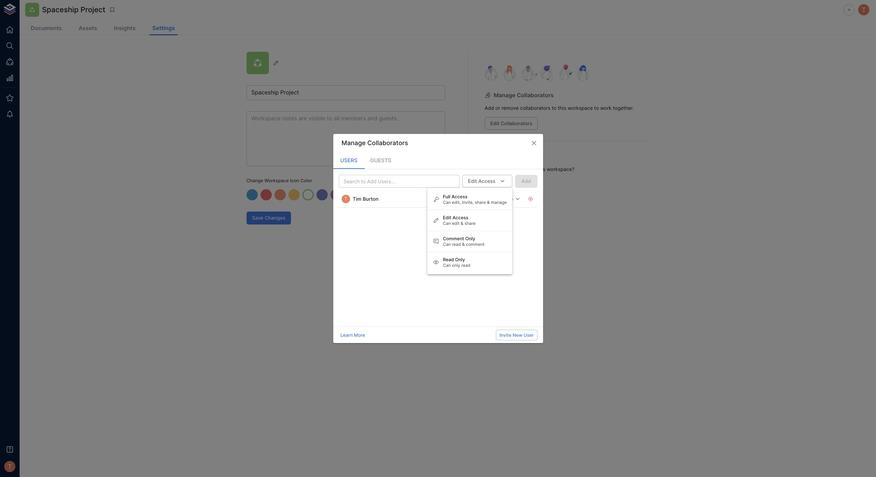 Task type: locate. For each thing, give the bounding box(es) containing it.
edit down or
[[491, 120, 500, 126]]

together.
[[614, 105, 635, 111]]

manage
[[494, 92, 516, 99], [342, 139, 366, 147]]

edit collaborators button
[[485, 117, 538, 130]]

read
[[452, 242, 461, 247], [462, 263, 471, 268]]

edit access
[[468, 178, 496, 184]]

manage up users
[[342, 139, 366, 147]]

1 horizontal spatial to
[[552, 105, 557, 111]]

1 horizontal spatial edit
[[468, 178, 477, 184]]

access inside full access can edit, invite, share & manage
[[452, 194, 468, 200]]

1 vertical spatial manage collaborators
[[342, 139, 408, 147]]

access inside edit access can edit & share
[[453, 215, 469, 221]]

to right want
[[515, 166, 520, 172]]

2 can from the top
[[443, 221, 451, 226]]

workspace?
[[547, 166, 575, 172]]

1 can from the top
[[443, 200, 451, 205]]

access down permanently
[[498, 196, 514, 202]]

collaborators
[[517, 92, 554, 99], [501, 120, 533, 126], [368, 139, 408, 147]]

& inside comment only can read & comment
[[462, 242, 465, 247]]

can down comment
[[443, 242, 451, 247]]

share inside full access can edit, invite, share & manage
[[475, 200, 486, 205]]

learn
[[341, 332, 353, 338]]

manage collaborators up guests at the top left of page
[[342, 139, 408, 147]]

3 can from the top
[[443, 242, 451, 247]]

Search to Add Users... text field
[[341, 177, 446, 186]]

Workspace Name text field
[[247, 85, 445, 100]]

1 horizontal spatial read
[[462, 263, 471, 268]]

only for comment only
[[466, 236, 476, 242]]

insights
[[114, 25, 136, 32]]

full
[[443, 194, 451, 200], [490, 196, 497, 202]]

only up only
[[456, 257, 465, 263]]

can
[[443, 200, 451, 205], [443, 221, 451, 226], [443, 242, 451, 247], [443, 263, 451, 268]]

1 vertical spatial t
[[344, 196, 348, 202]]

can for full
[[443, 200, 451, 205]]

only for read only
[[456, 257, 465, 263]]

& left the manage
[[488, 200, 490, 205]]

can inside full access can edit, invite, share & manage
[[443, 200, 451, 205]]

1 horizontal spatial manage collaborators
[[494, 92, 554, 99]]

1 vertical spatial this
[[537, 166, 546, 172]]

1 vertical spatial manage
[[342, 139, 366, 147]]

edit up full access can edit, invite, share & manage
[[468, 178, 477, 184]]

0 vertical spatial &
[[488, 200, 490, 205]]

remove
[[502, 105, 519, 111]]

tab list
[[333, 152, 543, 169]]

add or remove collaborators to this workspace to work together.
[[485, 105, 635, 111]]

0 vertical spatial collaborators
[[517, 92, 554, 99]]

read inside comment only can read & comment
[[452, 242, 461, 247]]

share
[[475, 200, 486, 205], [465, 221, 476, 226]]

collaborators up guests at the top left of page
[[368, 139, 408, 147]]

collaborators down remove
[[501, 120, 533, 126]]

full up edit access can edit & share at the right of page
[[443, 194, 451, 200]]

4 can from the top
[[443, 263, 451, 268]]

0 vertical spatial edit
[[491, 120, 500, 126]]

assets
[[79, 25, 97, 32]]

1 vertical spatial edit
[[468, 178, 477, 184]]

this for to
[[558, 105, 567, 111]]

1 vertical spatial t button
[[2, 459, 18, 475]]

0 horizontal spatial read
[[452, 242, 461, 247]]

work
[[601, 105, 612, 111]]

save
[[252, 215, 264, 221]]

users button
[[333, 152, 365, 169]]

changes
[[265, 215, 286, 221]]

share right invite,
[[475, 200, 486, 205]]

collaborators inside button
[[501, 120, 533, 126]]

2 vertical spatial collaborators
[[368, 139, 408, 147]]

t button
[[858, 3, 871, 16], [2, 459, 18, 475]]

read right only
[[462, 263, 471, 268]]

full access can edit, invite, share & manage
[[443, 194, 507, 205]]

edit up comment
[[443, 215, 452, 221]]

full down edit access button
[[490, 196, 497, 202]]

0 horizontal spatial edit
[[443, 215, 452, 221]]

only inside read only can only read
[[456, 257, 465, 263]]

access inside button
[[498, 196, 514, 202]]

to left work
[[595, 105, 599, 111]]

documents link
[[28, 22, 65, 35]]

2 horizontal spatial t
[[863, 6, 867, 14]]

can inside edit access can edit & share
[[443, 221, 451, 226]]

0 horizontal spatial full
[[443, 194, 451, 200]]

1 horizontal spatial this
[[558, 105, 567, 111]]

full inside button
[[490, 196, 497, 202]]

want
[[503, 166, 514, 172]]

& right "edit"
[[461, 221, 464, 226]]

& down comment
[[462, 242, 465, 247]]

invite,
[[462, 200, 474, 205]]

2 horizontal spatial edit
[[491, 120, 500, 126]]

access up edit,
[[452, 194, 468, 200]]

2 vertical spatial t
[[8, 463, 12, 471]]

1 vertical spatial collaborators
[[501, 120, 533, 126]]

access down "do"
[[479, 178, 496, 184]]

1 horizontal spatial t
[[344, 196, 348, 202]]

bookmark image
[[109, 7, 116, 13]]

only inside comment only can read & comment
[[466, 236, 476, 242]]

1 vertical spatial only
[[456, 257, 465, 263]]

this
[[558, 105, 567, 111], [537, 166, 546, 172]]

0 vertical spatial only
[[466, 236, 476, 242]]

this right delete
[[537, 166, 546, 172]]

delete
[[522, 166, 536, 172]]

edit inside edit access can edit & share
[[443, 215, 452, 221]]

manage
[[491, 200, 507, 205]]

manage up remove
[[494, 92, 516, 99]]

can down read
[[443, 263, 451, 268]]

1 vertical spatial &
[[461, 221, 464, 226]]

share right "edit"
[[465, 221, 476, 226]]

access for edit access can edit & share
[[453, 215, 469, 221]]

comment
[[443, 236, 465, 242]]

manage collaborators
[[494, 92, 554, 99], [342, 139, 408, 147]]

share for full access
[[475, 200, 486, 205]]

share inside edit access can edit & share
[[465, 221, 476, 226]]

1 vertical spatial share
[[465, 221, 476, 226]]

1 vertical spatial read
[[462, 263, 471, 268]]

0 vertical spatial manage
[[494, 92, 516, 99]]

read down comment
[[452, 242, 461, 247]]

manage inside dialog
[[342, 139, 366, 147]]

& inside edit access can edit & share
[[461, 221, 464, 226]]

to
[[552, 105, 557, 111], [595, 105, 599, 111], [515, 166, 520, 172]]

0 vertical spatial read
[[452, 242, 461, 247]]

can left edit,
[[443, 200, 451, 205]]

this left workspace on the right top of the page
[[558, 105, 567, 111]]

full inside full access can edit, invite, share & manage
[[443, 194, 451, 200]]

edit inside 'manage collaborators' dialog
[[468, 178, 477, 184]]

access inside button
[[479, 178, 496, 184]]

you
[[493, 166, 501, 172]]

0 horizontal spatial to
[[515, 166, 520, 172]]

0 horizontal spatial only
[[456, 257, 465, 263]]

0 horizontal spatial t
[[8, 463, 12, 471]]

full access button
[[488, 193, 524, 205]]

invite new user
[[500, 332, 534, 338]]

0 horizontal spatial this
[[537, 166, 546, 172]]

only
[[466, 236, 476, 242], [456, 257, 465, 263]]

1 horizontal spatial t button
[[858, 3, 871, 16]]

user
[[524, 332, 534, 338]]

can left "edit"
[[443, 221, 451, 226]]

0 vertical spatial this
[[558, 105, 567, 111]]

edit for edit collaborators
[[491, 120, 500, 126]]

color
[[301, 178, 312, 183]]

insights link
[[111, 22, 138, 35]]

change workspace icon color
[[247, 178, 312, 183]]

2 vertical spatial &
[[462, 242, 465, 247]]

edit
[[491, 120, 500, 126], [468, 178, 477, 184], [443, 215, 452, 221]]

t
[[863, 6, 867, 14], [344, 196, 348, 202], [8, 463, 12, 471]]

can inside comment only can read & comment
[[443, 242, 451, 247]]

2 vertical spatial edit
[[443, 215, 452, 221]]

access for edit access
[[479, 178, 496, 184]]

collaborators
[[521, 105, 551, 111]]

can inside read only can only read
[[443, 263, 451, 268]]

access up "edit"
[[453, 215, 469, 221]]

collaborators up collaborators
[[517, 92, 554, 99]]

icon
[[290, 178, 300, 183]]

0 horizontal spatial manage
[[342, 139, 366, 147]]

learn more
[[341, 332, 365, 338]]

edit access can edit & share
[[443, 215, 476, 226]]

do
[[485, 166, 492, 172]]

1 horizontal spatial full
[[490, 196, 497, 202]]

0 vertical spatial t
[[863, 6, 867, 14]]

workspace
[[265, 178, 289, 183]]

0 horizontal spatial manage collaborators
[[342, 139, 408, 147]]

to right collaborators
[[552, 105, 557, 111]]

1 horizontal spatial only
[[466, 236, 476, 242]]

guests
[[371, 157, 392, 164]]

only up comment
[[466, 236, 476, 242]]

more
[[354, 332, 365, 338]]

only
[[452, 263, 461, 268]]

&
[[488, 200, 490, 205], [461, 221, 464, 226], [462, 242, 465, 247]]

collaborators inside dialog
[[368, 139, 408, 147]]

0 vertical spatial share
[[475, 200, 486, 205]]

& inside full access can edit, invite, share & manage
[[488, 200, 490, 205]]

project
[[81, 5, 105, 14]]

manage collaborators up collaborators
[[494, 92, 554, 99]]

access
[[479, 178, 496, 184], [452, 194, 468, 200], [498, 196, 514, 202], [453, 215, 469, 221]]

permanently
[[491, 182, 520, 188]]

2 horizontal spatial to
[[595, 105, 599, 111]]

or
[[496, 105, 501, 111]]



Task type: vqa. For each thing, say whether or not it's contained in the screenshot.


Task type: describe. For each thing, give the bounding box(es) containing it.
read
[[443, 257, 454, 263]]

workspace
[[568, 105, 593, 111]]

access for full access can edit, invite, share & manage
[[452, 194, 468, 200]]

assets link
[[76, 22, 100, 35]]

read only can only read
[[443, 257, 471, 268]]

full for full access can edit, invite, share & manage
[[443, 194, 451, 200]]

delete
[[522, 182, 537, 188]]

guests button
[[365, 152, 397, 169]]

tim
[[353, 196, 362, 202]]

access for full access
[[498, 196, 514, 202]]

manage collaborators inside dialog
[[342, 139, 408, 147]]

tim burton
[[353, 196, 379, 202]]

save changes button
[[247, 212, 291, 225]]

manage collaborators dialog
[[333, 134, 543, 344]]

edit access button
[[463, 175, 513, 188]]

0 vertical spatial manage collaborators
[[494, 92, 554, 99]]

documents
[[31, 25, 62, 32]]

& for only
[[462, 242, 465, 247]]

save changes
[[252, 215, 286, 221]]

full access
[[490, 196, 514, 202]]

permanently delete
[[491, 182, 537, 188]]

burton
[[363, 196, 379, 202]]

comment
[[466, 242, 485, 247]]

spaceship project
[[42, 5, 105, 14]]

spaceship
[[42, 5, 79, 14]]

0 vertical spatial t button
[[858, 3, 871, 16]]

edit
[[452, 221, 460, 226]]

can for comment
[[443, 242, 451, 247]]

edit collaborators
[[491, 120, 533, 126]]

0 horizontal spatial t button
[[2, 459, 18, 475]]

1 horizontal spatial manage
[[494, 92, 516, 99]]

settings
[[152, 25, 175, 32]]

full for full access
[[490, 196, 497, 202]]

t inside dialog
[[344, 196, 348, 202]]

change
[[247, 178, 263, 183]]

Workspace notes are visible to all members and guests. text field
[[247, 111, 445, 166]]

add
[[485, 105, 495, 111]]

do you want to delete this workspace?
[[485, 166, 575, 172]]

this for delete
[[537, 166, 546, 172]]

learn more button
[[339, 330, 367, 341]]

edit for edit access
[[468, 178, 477, 184]]

share for edit access
[[465, 221, 476, 226]]

new
[[513, 332, 523, 338]]

comment only can read & comment
[[443, 236, 485, 247]]

read inside read only can only read
[[462, 263, 471, 268]]

users
[[341, 157, 358, 164]]

tab list containing users
[[333, 152, 543, 169]]

can for edit
[[443, 221, 451, 226]]

can for read
[[443, 263, 451, 268]]

settings link
[[150, 22, 178, 35]]

edit,
[[452, 200, 461, 205]]

& for access
[[461, 221, 464, 226]]

permanently delete button
[[485, 179, 542, 191]]

invite
[[500, 332, 512, 338]]



